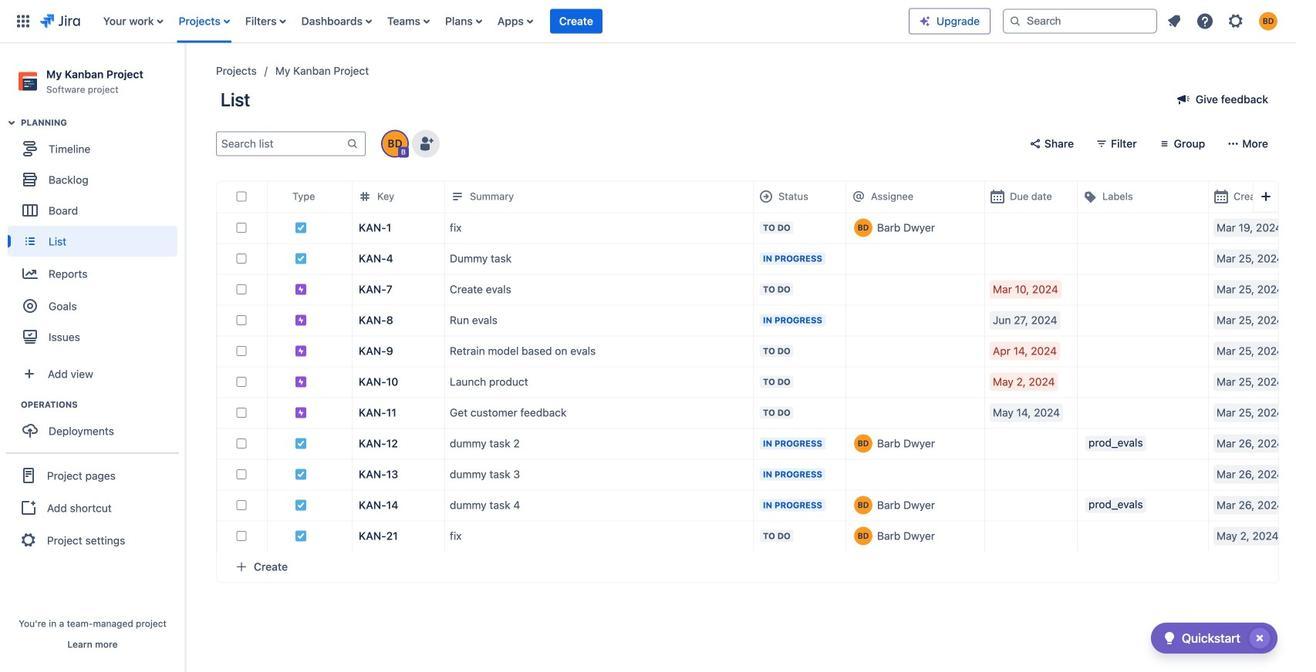 Task type: locate. For each thing, give the bounding box(es) containing it.
group for planning icon
[[8, 117, 184, 357]]

2 task image from the top
[[295, 438, 307, 450]]

4 task image from the top
[[295, 530, 307, 543]]

None search field
[[1003, 9, 1157, 34]]

primary element
[[9, 0, 909, 43]]

task image
[[295, 222, 307, 234], [295, 438, 307, 450], [295, 499, 307, 512], [295, 530, 307, 543]]

3 epic image from the top
[[295, 407, 307, 419]]

list
[[95, 0, 909, 43], [1161, 7, 1287, 35]]

0 vertical spatial epic image
[[295, 283, 307, 296]]

dismiss quickstart image
[[1248, 627, 1272, 651]]

table
[[217, 182, 1296, 552]]

0 vertical spatial epic image
[[295, 345, 307, 357]]

settings image
[[1227, 12, 1245, 30]]

heading for planning icon
[[21, 117, 184, 129]]

1 vertical spatial heading
[[21, 399, 184, 411]]

goal image
[[23, 300, 37, 313]]

jira image
[[40, 12, 80, 30], [40, 12, 80, 30]]

heading for "operations" icon
[[21, 399, 184, 411]]

1 task image from the top
[[295, 253, 307, 265]]

group
[[8, 117, 184, 357], [8, 399, 184, 452], [6, 453, 179, 563]]

planning image
[[2, 114, 21, 132]]

2 epic image from the top
[[295, 314, 307, 327]]

task image
[[295, 253, 307, 265], [295, 469, 307, 481]]

2 heading from the top
[[21, 399, 184, 411]]

epic image
[[295, 283, 307, 296], [295, 314, 307, 327], [295, 407, 307, 419]]

1 vertical spatial task image
[[295, 469, 307, 481]]

heading
[[21, 117, 184, 129], [21, 399, 184, 411]]

1 heading from the top
[[21, 117, 184, 129]]

0 vertical spatial heading
[[21, 117, 184, 129]]

0 vertical spatial task image
[[295, 253, 307, 265]]

epic image
[[295, 345, 307, 357], [295, 376, 307, 388]]

1 epic image from the top
[[295, 283, 307, 296]]

1 vertical spatial epic image
[[295, 376, 307, 388]]

1 task image from the top
[[295, 222, 307, 234]]

notifications image
[[1165, 12, 1184, 30]]

1 vertical spatial epic image
[[295, 314, 307, 327]]

2 vertical spatial epic image
[[295, 407, 307, 419]]

2 task image from the top
[[295, 469, 307, 481]]

list item
[[550, 0, 603, 43]]

1 vertical spatial group
[[8, 399, 184, 452]]

0 vertical spatial group
[[8, 117, 184, 357]]

operations image
[[2, 396, 21, 415]]

banner
[[0, 0, 1296, 43]]

your profile and settings image
[[1259, 12, 1278, 30]]



Task type: describe. For each thing, give the bounding box(es) containing it.
3 task image from the top
[[295, 499, 307, 512]]

2 epic image from the top
[[295, 376, 307, 388]]

help image
[[1196, 12, 1215, 30]]

1 epic image from the top
[[295, 345, 307, 357]]

Search list field
[[217, 133, 346, 155]]

Search field
[[1003, 9, 1157, 34]]

2 vertical spatial group
[[6, 453, 179, 563]]

appswitcher icon image
[[14, 12, 32, 30]]

sidebar element
[[0, 43, 185, 673]]

group for "operations" icon
[[8, 399, 184, 452]]

1 horizontal spatial list
[[1161, 7, 1287, 35]]

0 horizontal spatial list
[[95, 0, 909, 43]]

search image
[[1009, 15, 1022, 27]]

sidebar navigation image
[[168, 62, 202, 93]]



Task type: vqa. For each thing, say whether or not it's contained in the screenshot.
tab list
no



